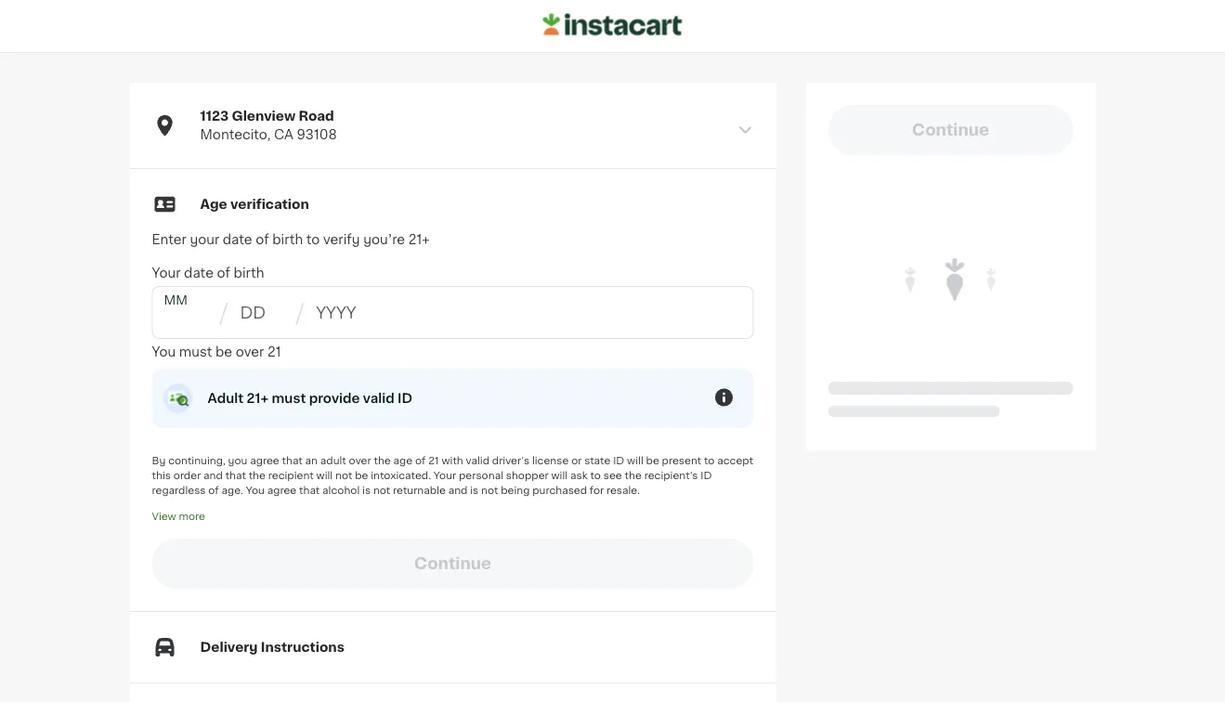Task type: describe. For each thing, give the bounding box(es) containing it.
recipient's
[[644, 471, 698, 481]]

2 vertical spatial id
[[701, 471, 712, 481]]

home image
[[543, 11, 682, 39]]

0 vertical spatial id
[[398, 392, 413, 405]]

see
[[604, 471, 622, 481]]

1 horizontal spatial to
[[590, 471, 601, 481]]

MM text field
[[153, 287, 220, 338]]

0 vertical spatial 21
[[267, 346, 281, 359]]

your
[[190, 233, 219, 246]]

1 horizontal spatial id
[[613, 456, 625, 466]]

of left age.
[[208, 485, 219, 496]]

recipient
[[268, 471, 314, 481]]

you inside by continuing, you agree that an adult over the age of 21 with valid driver's license or state id will be present to accept this order and that the recipient will not be intoxicated. your personal shopper will ask to see the recipient's id regardless of age. you agree that alcohol is not returnable and is not being purchased for resale.
[[246, 485, 265, 496]]

shopper
[[506, 471, 549, 481]]

0 horizontal spatial must
[[179, 346, 212, 359]]

1123
[[200, 110, 229, 123]]

verification
[[230, 198, 309, 211]]

for
[[590, 485, 604, 496]]

more
[[179, 511, 205, 522]]

1 is from the left
[[362, 485, 371, 496]]

0 horizontal spatial you
[[152, 346, 176, 359]]

glenview
[[232, 110, 296, 123]]

being
[[501, 485, 530, 496]]

you're
[[363, 233, 405, 246]]

driver's
[[492, 456, 530, 466]]

of down verification
[[256, 233, 269, 246]]

1 horizontal spatial must
[[272, 392, 306, 405]]

intoxicated.
[[371, 471, 431, 481]]

1 horizontal spatial will
[[551, 471, 568, 481]]

resale.
[[607, 485, 640, 496]]

by continuing, you agree that an adult over the age of 21 with valid driver's license or state id will be present to accept this order and that the recipient will not be intoxicated. your personal shopper will ask to see the recipient's id regardless of age. you agree that alcohol is not returnable and is not being purchased for resale.
[[152, 456, 754, 496]]

0 horizontal spatial your
[[152, 267, 181, 280]]

of right 'age'
[[415, 456, 426, 466]]

instructions
[[261, 641, 345, 654]]

0 horizontal spatial will
[[316, 471, 333, 481]]

2 horizontal spatial be
[[646, 456, 659, 466]]

order
[[174, 471, 201, 481]]

21 inside by continuing, you agree that an adult over the age of 21 with valid driver's license or state id will be present to accept this order and that the recipient will not be intoxicated. your personal shopper will ask to see the recipient's id regardless of age. you agree that alcohol is not returnable and is not being purchased for resale.
[[428, 456, 439, 466]]

2 is from the left
[[470, 485, 479, 496]]

valid inside by continuing, you agree that an adult over the age of 21 with valid driver's license or state id will be present to accept this order and that the recipient will not be intoxicated. your personal shopper will ask to see the recipient's id regardless of age. you agree that alcohol is not returnable and is not being purchased for resale.
[[466, 456, 490, 466]]

0 horizontal spatial not
[[335, 471, 352, 481]]

your date of birth
[[152, 267, 264, 280]]

1 vertical spatial that
[[225, 471, 246, 481]]

2 horizontal spatial the
[[625, 471, 642, 481]]

0 vertical spatial valid
[[363, 392, 395, 405]]

enter your date of birth to verify you're 21+
[[152, 233, 430, 246]]

age verification
[[200, 198, 309, 211]]

regardless
[[152, 485, 206, 496]]

adult 21+ must provide valid id
[[208, 392, 413, 405]]

0 horizontal spatial birth
[[234, 267, 264, 280]]

1 / from the left
[[220, 301, 229, 323]]

or
[[572, 456, 582, 466]]

personal
[[459, 471, 504, 481]]

2 horizontal spatial will
[[627, 456, 644, 466]]

delivery address image
[[737, 122, 754, 138]]

0 vertical spatial agree
[[250, 456, 279, 466]]

age.
[[222, 485, 243, 496]]

2 vertical spatial that
[[299, 485, 320, 496]]

0 vertical spatial to
[[306, 233, 320, 246]]

you
[[228, 456, 248, 466]]



Task type: vqa. For each thing, say whether or not it's contained in the screenshot.
saved
no



Task type: locate. For each thing, give the bounding box(es) containing it.
1 vertical spatial your
[[434, 471, 456, 481]]

not
[[335, 471, 352, 481], [373, 485, 390, 496], [481, 485, 498, 496]]

1 vertical spatial must
[[272, 392, 306, 405]]

21+
[[409, 233, 430, 246], [247, 392, 269, 405]]

1 horizontal spatial over
[[349, 456, 371, 466]]

present
[[662, 456, 702, 466]]

to
[[306, 233, 320, 246], [704, 456, 715, 466], [590, 471, 601, 481]]

valid up 'personal'
[[466, 456, 490, 466]]

0 horizontal spatial valid
[[363, 392, 395, 405]]

license
[[532, 456, 569, 466]]

birth up dd text field
[[234, 267, 264, 280]]

1 horizontal spatial and
[[448, 485, 468, 496]]

0 horizontal spatial id
[[398, 392, 413, 405]]

/ up the you must be over 21
[[220, 301, 229, 323]]

you must be over 21
[[152, 346, 281, 359]]

your down enter
[[152, 267, 181, 280]]

will up resale.
[[627, 456, 644, 466]]

0 horizontal spatial over
[[236, 346, 264, 359]]

with
[[442, 456, 463, 466]]

1 horizontal spatial valid
[[466, 456, 490, 466]]

1 vertical spatial you
[[246, 485, 265, 496]]

that down you
[[225, 471, 246, 481]]

your down with
[[434, 471, 456, 481]]

your inside by continuing, you agree that an adult over the age of 21 with valid driver's license or state id will be present to accept this order and that the recipient will not be intoxicated. your personal shopper will ask to see the recipient's id regardless of age. you agree that alcohol is not returnable and is not being purchased for resale.
[[434, 471, 456, 481]]

21+ right you're
[[409, 233, 430, 246]]

date down your
[[184, 267, 214, 280]]

ask
[[570, 471, 588, 481]]

0 vertical spatial over
[[236, 346, 264, 359]]

the
[[374, 456, 391, 466], [249, 471, 266, 481], [625, 471, 642, 481]]

over
[[236, 346, 264, 359], [349, 456, 371, 466]]

agree
[[250, 456, 279, 466], [267, 485, 297, 496]]

0 horizontal spatial date
[[184, 267, 214, 280]]

road
[[299, 110, 334, 123]]

state
[[585, 456, 611, 466]]

over right adult
[[349, 456, 371, 466]]

1 vertical spatial 21+
[[247, 392, 269, 405]]

you
[[152, 346, 176, 359], [246, 485, 265, 496]]

the left 'age'
[[374, 456, 391, 466]]

1 vertical spatial id
[[613, 456, 625, 466]]

2 / from the left
[[296, 301, 305, 323]]

will
[[627, 456, 644, 466], [316, 471, 333, 481], [551, 471, 568, 481]]

you down mm text box
[[152, 346, 176, 359]]

and
[[204, 471, 223, 481], [448, 485, 468, 496]]

1 vertical spatial agree
[[267, 485, 297, 496]]

0 horizontal spatial 21+
[[247, 392, 269, 405]]

2 horizontal spatial id
[[701, 471, 712, 481]]

agree down the "recipient"
[[267, 485, 297, 496]]

0 vertical spatial your
[[152, 267, 181, 280]]

21
[[267, 346, 281, 359], [428, 456, 439, 466]]

1 vertical spatial valid
[[466, 456, 490, 466]]

2 horizontal spatial to
[[704, 456, 715, 466]]

1 vertical spatial 21
[[428, 456, 439, 466]]

delivery instructions
[[200, 641, 345, 654]]

over down dd text field
[[236, 346, 264, 359]]

0 vertical spatial 21+
[[409, 233, 430, 246]]

verify
[[323, 233, 360, 246]]

1 horizontal spatial your
[[434, 471, 456, 481]]

not down 'personal'
[[481, 485, 498, 496]]

continuing,
[[168, 456, 226, 466]]

1 horizontal spatial 21
[[428, 456, 439, 466]]

0 vertical spatial date
[[223, 233, 252, 246]]

age
[[393, 456, 413, 466]]

1 horizontal spatial is
[[470, 485, 479, 496]]

the up resale.
[[625, 471, 642, 481]]

YYYY text field
[[305, 287, 439, 338]]

0 horizontal spatial is
[[362, 485, 371, 496]]

1 horizontal spatial birth
[[272, 233, 303, 246]]

to left accept
[[704, 456, 715, 466]]

an
[[305, 456, 318, 466]]

not down intoxicated.
[[373, 485, 390, 496]]

1 horizontal spatial /
[[296, 301, 305, 323]]

2 vertical spatial be
[[355, 471, 368, 481]]

view more
[[152, 511, 205, 522]]

and down the continuing,
[[204, 471, 223, 481]]

0 vertical spatial birth
[[272, 233, 303, 246]]

to up for
[[590, 471, 601, 481]]

adult
[[320, 456, 346, 466]]

that
[[282, 456, 303, 466], [225, 471, 246, 481], [299, 485, 320, 496]]

93108
[[297, 128, 337, 141]]

view more button
[[152, 508, 205, 524]]

1 horizontal spatial the
[[374, 456, 391, 466]]

must
[[179, 346, 212, 359], [272, 392, 306, 405]]

returnable
[[393, 485, 446, 496]]

0 horizontal spatial be
[[215, 346, 232, 359]]

21 down dd text field
[[267, 346, 281, 359]]

be
[[215, 346, 232, 359], [646, 456, 659, 466], [355, 471, 368, 481]]

delivery
[[200, 641, 258, 654]]

that up the "recipient"
[[282, 456, 303, 466]]

accept
[[717, 456, 754, 466]]

alcohol
[[322, 485, 360, 496]]

to left verify
[[306, 233, 320, 246]]

0 horizontal spatial to
[[306, 233, 320, 246]]

1 vertical spatial birth
[[234, 267, 264, 280]]

this
[[152, 471, 171, 481]]

1 vertical spatial be
[[646, 456, 659, 466]]

0 vertical spatial must
[[179, 346, 212, 359]]

0 horizontal spatial and
[[204, 471, 223, 481]]

must left provide
[[272, 392, 306, 405]]

that down the "recipient"
[[299, 485, 320, 496]]

1123 glenview road montecito, ca 93108
[[200, 110, 337, 141]]

be up alcohol
[[355, 471, 368, 481]]

is right alcohol
[[362, 485, 371, 496]]

and down 'personal'
[[448, 485, 468, 496]]

will up purchased
[[551, 471, 568, 481]]

birth down verification
[[272, 233, 303, 246]]

0 vertical spatial be
[[215, 346, 232, 359]]

id down the present
[[701, 471, 712, 481]]

birth
[[272, 233, 303, 246], [234, 267, 264, 280]]

1 vertical spatial and
[[448, 485, 468, 496]]

of down your
[[217, 267, 230, 280]]

not up alcohol
[[335, 471, 352, 481]]

0 horizontal spatial the
[[249, 471, 266, 481]]

provide
[[309, 392, 360, 405]]

id up "see"
[[613, 456, 625, 466]]

0 vertical spatial and
[[204, 471, 223, 481]]

date right your
[[223, 233, 252, 246]]

over inside by continuing, you agree that an adult over the age of 21 with valid driver's license or state id will be present to accept this order and that the recipient will not be intoxicated. your personal shopper will ask to see the recipient's id regardless of age. you agree that alcohol is not returnable and is not being purchased for resale.
[[349, 456, 371, 466]]

be up the recipient's
[[646, 456, 659, 466]]

21 left with
[[428, 456, 439, 466]]

is down 'personal'
[[470, 485, 479, 496]]

1 vertical spatial date
[[184, 267, 214, 280]]

2 horizontal spatial not
[[481, 485, 498, 496]]

valid right provide
[[363, 392, 395, 405]]

adult
[[208, 392, 243, 405]]

agree right you
[[250, 456, 279, 466]]

enter
[[152, 233, 187, 246]]

age
[[200, 198, 227, 211]]

0 vertical spatial that
[[282, 456, 303, 466]]

1 horizontal spatial not
[[373, 485, 390, 496]]

valid
[[363, 392, 395, 405], [466, 456, 490, 466]]

id up 'age'
[[398, 392, 413, 405]]

you right age.
[[246, 485, 265, 496]]

DD text field
[[229, 287, 296, 338]]

0 vertical spatial you
[[152, 346, 176, 359]]

by
[[152, 456, 166, 466]]

1 horizontal spatial you
[[246, 485, 265, 496]]

1 vertical spatial to
[[704, 456, 715, 466]]

/
[[220, 301, 229, 323], [296, 301, 305, 323]]

1 horizontal spatial 21+
[[409, 233, 430, 246]]

the left the "recipient"
[[249, 471, 266, 481]]

ca
[[274, 128, 294, 141]]

1 horizontal spatial be
[[355, 471, 368, 481]]

id
[[398, 392, 413, 405], [613, 456, 625, 466], [701, 471, 712, 481]]

must down mm text box
[[179, 346, 212, 359]]

is
[[362, 485, 371, 496], [470, 485, 479, 496]]

0 horizontal spatial /
[[220, 301, 229, 323]]

will down adult
[[316, 471, 333, 481]]

date
[[223, 233, 252, 246], [184, 267, 214, 280]]

1 horizontal spatial date
[[223, 233, 252, 246]]

purchased
[[533, 485, 587, 496]]

view
[[152, 511, 176, 522]]

/ down enter your date of birth to verify you're 21+
[[296, 301, 305, 323]]

1 vertical spatial over
[[349, 456, 371, 466]]

2 vertical spatial to
[[590, 471, 601, 481]]

be up the adult
[[215, 346, 232, 359]]

your
[[152, 267, 181, 280], [434, 471, 456, 481]]

0 horizontal spatial 21
[[267, 346, 281, 359]]

montecito,
[[200, 128, 271, 141]]

21+ right the adult
[[247, 392, 269, 405]]

of
[[256, 233, 269, 246], [217, 267, 230, 280], [415, 456, 426, 466], [208, 485, 219, 496]]



